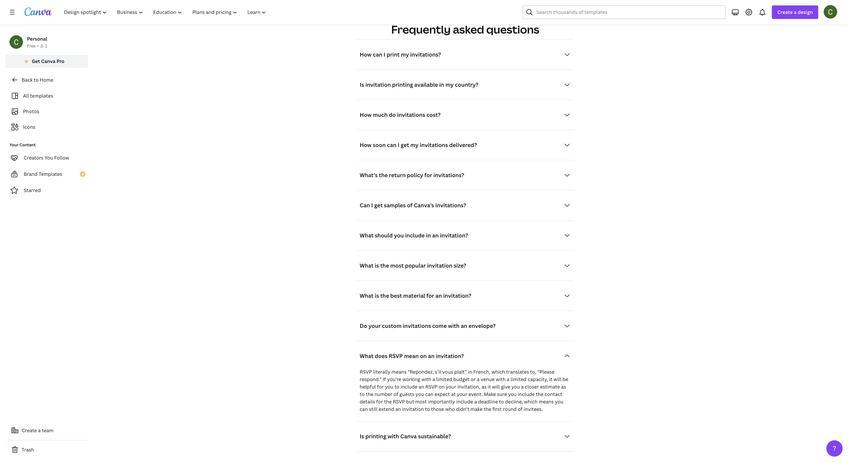 Task type: locate. For each thing, give the bounding box(es) containing it.
a right the or
[[477, 376, 480, 382]]

to right back
[[34, 77, 39, 83]]

a left the "team"
[[38, 427, 41, 434]]

your content
[[9, 142, 36, 148]]

get right soon
[[401, 141, 410, 149]]

invitations? right canva's
[[436, 201, 467, 209]]

in right available
[[440, 81, 445, 88]]

how inside how can i print my invitations? dropdown button
[[360, 51, 372, 58]]

2 vertical spatial how
[[360, 141, 372, 149]]

1 vertical spatial how
[[360, 111, 372, 118]]

still
[[369, 406, 378, 412]]

size?
[[454, 262, 467, 269]]

1 horizontal spatial of
[[407, 201, 413, 209]]

0 horizontal spatial printing
[[366, 433, 387, 440]]

the down closer at the bottom of page
[[536, 391, 544, 397]]

include down closer at the bottom of page
[[518, 391, 535, 397]]

the left "best"
[[381, 292, 389, 299]]

1 horizontal spatial create
[[778, 9, 794, 15]]

how inside how soon can i get my invitations delivered? dropdown button
[[360, 141, 372, 149]]

means up the you're
[[392, 369, 407, 375]]

the inside what is the most popular invitation size? dropdown button
[[381, 262, 389, 269]]

you right should
[[394, 232, 404, 239]]

0 horizontal spatial of
[[394, 391, 399, 397]]

all templates
[[23, 93, 53, 99]]

invitation down but
[[403, 406, 424, 412]]

1 vertical spatial printing
[[366, 433, 387, 440]]

in down canva's
[[426, 232, 431, 239]]

as down 'venue'
[[482, 383, 487, 390]]

0 vertical spatial canva
[[41, 58, 55, 64]]

invitations for come
[[403, 322, 431, 330]]

asked
[[453, 22, 485, 36]]

printing down still
[[366, 433, 387, 440]]

to down the you're
[[395, 383, 400, 390]]

most inside rsvp literally means "repondez, s'il vous plaît" in french, which translates to, "please respond." if you're working with a limited budget or a venue with a limited capacity, it will be helpful for you to include an rsvp on your invitation, as it will give you a closer estimate as to the number of guests you can expect at your event. make sure you include the contact details for the rsvp but most importantly include a deadline to decline, which means you can still extend an invitation to those who didn't make the first round of invitees.
[[416, 398, 427, 405]]

1 horizontal spatial most
[[416, 398, 427, 405]]

in up the or
[[469, 369, 473, 375]]

is down should
[[375, 262, 379, 269]]

invitations? down delivered?
[[434, 171, 465, 179]]

limited down the translates
[[511, 376, 527, 382]]

invitation? inside dropdown button
[[440, 232, 468, 239]]

a down the s'il
[[433, 376, 436, 382]]

1 vertical spatial it
[[488, 383, 491, 390]]

0 horizontal spatial get
[[375, 201, 383, 209]]

my for invitations
[[411, 141, 419, 149]]

will left be
[[554, 376, 562, 382]]

1 vertical spatial most
[[416, 398, 427, 405]]

decline,
[[506, 398, 523, 405]]

rsvp right does
[[389, 352, 403, 360]]

can inside dropdown button
[[387, 141, 397, 149]]

2 horizontal spatial i
[[398, 141, 400, 149]]

with down extend
[[388, 433, 399, 440]]

popular
[[405, 262, 426, 269]]

can i get samples of canva's invitations? button
[[357, 198, 574, 212]]

is for most
[[375, 262, 379, 269]]

invitations? inside how can i print my invitations? dropdown button
[[411, 51, 441, 58]]

invitations right do
[[397, 111, 426, 118]]

an inside dropdown button
[[436, 292, 442, 299]]

0 horizontal spatial on
[[420, 352, 427, 360]]

include
[[405, 232, 425, 239], [401, 383, 418, 390], [518, 391, 535, 397], [457, 398, 474, 405]]

in for available
[[440, 81, 445, 88]]

rsvp literally means "repondez, s'il vous plaît" in french, which translates to, "please respond." if you're working with a limited budget or a venue with a limited capacity, it will be helpful for you to include an rsvp on your invitation, as it will give you a closer estimate as to the number of guests you can expect at your event. make sure you include the contact details for the rsvp but most importantly include a deadline to decline, which means you can still extend an invitation to those who didn't make the first round of invitees.
[[360, 369, 569, 412]]

an inside dropdown button
[[428, 352, 435, 360]]

1 vertical spatial canva
[[401, 433, 417, 440]]

1 horizontal spatial i
[[384, 51, 386, 58]]

come
[[433, 322, 447, 330]]

for up number
[[377, 383, 384, 390]]

mean
[[404, 352, 419, 360]]

is left "best"
[[375, 292, 379, 299]]

0 horizontal spatial which
[[492, 369, 506, 375]]

0 horizontal spatial as
[[482, 383, 487, 390]]

my right print
[[401, 51, 409, 58]]

2 vertical spatial invitation?
[[436, 352, 464, 360]]

in inside dropdown button
[[426, 232, 431, 239]]

1 vertical spatial in
[[426, 232, 431, 239]]

how for how soon can i get my invitations delivered?
[[360, 141, 372, 149]]

printing inside dropdown button
[[366, 433, 387, 440]]

4 what from the top
[[360, 352, 374, 360]]

1 vertical spatial on
[[439, 383, 445, 390]]

with inside dropdown button
[[388, 433, 399, 440]]

create inside dropdown button
[[778, 9, 794, 15]]

1 horizontal spatial in
[[440, 81, 445, 88]]

my up policy
[[411, 141, 419, 149]]

most right but
[[416, 398, 427, 405]]

for right material
[[427, 292, 435, 299]]

limited
[[437, 376, 453, 382], [511, 376, 527, 382]]

invitation? inside dropdown button
[[444, 292, 472, 299]]

1 vertical spatial is
[[360, 433, 365, 440]]

what's the return policy for invitations? button
[[357, 168, 574, 182]]

my left country?
[[446, 81, 454, 88]]

what's the return policy for invitations?
[[360, 171, 465, 179]]

means down contact
[[539, 398, 554, 405]]

1 horizontal spatial which
[[525, 398, 538, 405]]

2 vertical spatial invitations?
[[436, 201, 467, 209]]

your
[[369, 322, 381, 330], [446, 383, 457, 390], [457, 391, 468, 397]]

invitation left size? on the bottom
[[427, 262, 453, 269]]

personal
[[27, 36, 47, 42]]

0 vertical spatial invitations?
[[411, 51, 441, 58]]

invitation up much
[[366, 81, 391, 88]]

limited down the vous
[[437, 376, 453, 382]]

templates
[[39, 171, 62, 177]]

0 vertical spatial is
[[360, 81, 365, 88]]

0 vertical spatial invitation
[[366, 81, 391, 88]]

1 horizontal spatial get
[[401, 141, 410, 149]]

most inside dropdown button
[[391, 262, 404, 269]]

a down event.
[[475, 398, 477, 405]]

2 as from the left
[[562, 383, 567, 390]]

in inside rsvp literally means "repondez, s'il vous plaît" in french, which translates to, "please respond." if you're working with a limited budget or a venue with a limited capacity, it will be helpful for you to include an rsvp on your invitation, as it will give you a closer estimate as to the number of guests you can expect at your event. make sure you include the contact details for the rsvp but most importantly include a deadline to decline, which means you can still extend an invitation to those who didn't make the first round of invitees.
[[469, 369, 473, 375]]

0 vertical spatial i
[[384, 51, 386, 58]]

is
[[360, 81, 365, 88], [360, 433, 365, 440]]

1 vertical spatial invitation?
[[444, 292, 472, 299]]

0 horizontal spatial my
[[401, 51, 409, 58]]

invitations?
[[411, 51, 441, 58], [434, 171, 465, 179], [436, 201, 467, 209]]

3 how from the top
[[360, 141, 372, 149]]

1 horizontal spatial will
[[554, 376, 562, 382]]

None search field
[[523, 5, 727, 19]]

what for what is the most popular invitation size?
[[360, 262, 374, 269]]

creators you follow link
[[5, 151, 88, 165]]

1 what from the top
[[360, 232, 374, 239]]

in for include
[[426, 232, 431, 239]]

1 horizontal spatial printing
[[393, 81, 413, 88]]

delivered?
[[450, 141, 477, 149]]

create left the "team"
[[22, 427, 37, 434]]

what is the best material for an invitation?
[[360, 292, 472, 299]]

a inside button
[[38, 427, 41, 434]]

most
[[391, 262, 404, 269], [416, 398, 427, 405]]

will up make
[[493, 383, 500, 390]]

on up expect
[[439, 383, 445, 390]]

0 vertical spatial invitation?
[[440, 232, 468, 239]]

2 horizontal spatial in
[[469, 369, 473, 375]]

the up extend
[[384, 398, 392, 405]]

on right mean
[[420, 352, 427, 360]]

get
[[401, 141, 410, 149], [375, 201, 383, 209]]

invitation? up size? on the bottom
[[440, 232, 468, 239]]

in inside dropdown button
[[440, 81, 445, 88]]

pro
[[57, 58, 65, 64]]

invitation inside what is the most popular invitation size? dropdown button
[[427, 262, 453, 269]]

your up the at
[[446, 383, 457, 390]]

printing
[[393, 81, 413, 88], [366, 433, 387, 440]]

1 vertical spatial create
[[22, 427, 37, 434]]

i right the 'can' at the top of the page
[[372, 201, 373, 209]]

make
[[484, 391, 496, 397]]

1 horizontal spatial as
[[562, 383, 567, 390]]

0 horizontal spatial your
[[369, 322, 381, 330]]

1 as from the left
[[482, 383, 487, 390]]

0 vertical spatial printing
[[393, 81, 413, 88]]

i right soon
[[398, 141, 400, 149]]

will
[[554, 376, 562, 382], [493, 383, 500, 390]]

1 vertical spatial of
[[394, 391, 399, 397]]

custom
[[382, 322, 402, 330]]

creators
[[24, 155, 43, 161]]

canva inside button
[[41, 58, 55, 64]]

0 vertical spatial of
[[407, 201, 413, 209]]

how left soon
[[360, 141, 372, 149]]

a left closer at the bottom of page
[[522, 383, 524, 390]]

of left "guests"
[[394, 391, 399, 397]]

0 vertical spatial how
[[360, 51, 372, 58]]

invitation? up the vous
[[436, 352, 464, 360]]

can left print
[[373, 51, 383, 58]]

event.
[[469, 391, 483, 397]]

0 horizontal spatial create
[[22, 427, 37, 434]]

you inside what should you include in an invitation? dropdown button
[[394, 232, 404, 239]]

what is the most popular invitation size?
[[360, 262, 467, 269]]

how left print
[[360, 51, 372, 58]]

1 vertical spatial will
[[493, 383, 500, 390]]

0 horizontal spatial canva
[[41, 58, 55, 64]]

the inside what's the return policy for invitations? dropdown button
[[379, 171, 388, 179]]

how much do invitations cost? button
[[357, 108, 574, 122]]

2 vertical spatial in
[[469, 369, 473, 375]]

1 horizontal spatial on
[[439, 383, 445, 390]]

how soon can i get my invitations delivered? button
[[357, 138, 574, 152]]

as
[[482, 383, 487, 390], [562, 383, 567, 390]]

2 horizontal spatial of
[[518, 406, 523, 412]]

get canva pro
[[32, 58, 65, 64]]

invitations inside dropdown button
[[420, 141, 448, 149]]

2 vertical spatial invitation
[[403, 406, 424, 412]]

1 vertical spatial i
[[398, 141, 400, 149]]

2 horizontal spatial invitation
[[427, 262, 453, 269]]

what for what should you include in an invitation?
[[360, 232, 374, 239]]

1 vertical spatial is
[[375, 292, 379, 299]]

i left print
[[384, 51, 386, 58]]

0 vertical spatial in
[[440, 81, 445, 88]]

christina overa image
[[825, 5, 838, 19]]

back to home link
[[5, 73, 88, 87]]

which
[[492, 369, 506, 375], [525, 398, 538, 405]]

is inside dropdown button
[[360, 81, 365, 88]]

3 what from the top
[[360, 292, 374, 299]]

photos
[[23, 108, 39, 115]]

on inside what does rsvp mean on an invitation? dropdown button
[[420, 352, 427, 360]]

of down decline,
[[518, 406, 523, 412]]

is for is invitation printing available in my country?
[[360, 81, 365, 88]]

how left much
[[360, 111, 372, 118]]

what inside dropdown button
[[360, 292, 374, 299]]

include inside dropdown button
[[405, 232, 425, 239]]

with down "repondez,
[[422, 376, 432, 382]]

with right "come"
[[449, 322, 460, 330]]

1 vertical spatial get
[[375, 201, 383, 209]]

invitations? inside what's the return policy for invitations? dropdown button
[[434, 171, 465, 179]]

country?
[[455, 81, 479, 88]]

1 horizontal spatial my
[[411, 141, 419, 149]]

1 vertical spatial invitation
[[427, 262, 453, 269]]

0 vertical spatial most
[[391, 262, 404, 269]]

1 is from the top
[[375, 262, 379, 269]]

number
[[375, 391, 393, 397]]

create inside button
[[22, 427, 37, 434]]

2 what from the top
[[360, 262, 374, 269]]

0 vertical spatial is
[[375, 262, 379, 269]]

0 horizontal spatial in
[[426, 232, 431, 239]]

include up popular
[[405, 232, 425, 239]]

0 horizontal spatial limited
[[437, 376, 453, 382]]

with
[[449, 322, 460, 330], [422, 376, 432, 382], [496, 376, 506, 382], [388, 433, 399, 440]]

what for what is the best material for an invitation?
[[360, 292, 374, 299]]

0 horizontal spatial it
[[488, 383, 491, 390]]

my
[[401, 51, 409, 58], [446, 81, 454, 88], [411, 141, 419, 149]]

1 vertical spatial invitations?
[[434, 171, 465, 179]]

at
[[452, 391, 456, 397]]

of left canva's
[[407, 201, 413, 209]]

for
[[425, 171, 433, 179], [427, 292, 435, 299], [377, 383, 384, 390], [377, 398, 383, 405]]

1 horizontal spatial it
[[550, 376, 553, 382]]

1 horizontal spatial means
[[539, 398, 554, 405]]

include up "guests"
[[401, 383, 418, 390]]

create left design
[[778, 9, 794, 15]]

deadline
[[479, 398, 498, 405]]

to down sure
[[500, 398, 504, 405]]

can i get samples of canva's invitations?
[[360, 201, 467, 209]]

as down be
[[562, 383, 567, 390]]

what inside dropdown button
[[360, 352, 374, 360]]

get right the 'can' at the top of the page
[[375, 201, 383, 209]]

it up estimate
[[550, 376, 553, 382]]

2 is from the top
[[360, 433, 365, 440]]

frequently asked questions
[[392, 22, 540, 36]]

can inside dropdown button
[[373, 51, 383, 58]]

for inside what is the best material for an invitation? dropdown button
[[427, 292, 435, 299]]

0 vertical spatial get
[[401, 141, 410, 149]]

working
[[403, 376, 421, 382]]

is invitation printing available in my country?
[[360, 81, 479, 88]]

1 vertical spatial means
[[539, 398, 554, 405]]

0 horizontal spatial invitation
[[366, 81, 391, 88]]

an down working on the left of the page
[[419, 383, 425, 390]]

0 vertical spatial your
[[369, 322, 381, 330]]

a inside dropdown button
[[795, 9, 797, 15]]

2 vertical spatial my
[[411, 141, 419, 149]]

can left expect
[[426, 391, 434, 397]]

most left popular
[[391, 262, 404, 269]]

the down should
[[381, 262, 389, 269]]

vous
[[443, 369, 454, 375]]

1 horizontal spatial limited
[[511, 376, 527, 382]]

icons link
[[9, 121, 84, 134]]

0 vertical spatial means
[[392, 369, 407, 375]]

importantly
[[428, 398, 456, 405]]

templates
[[30, 93, 53, 99]]

0 horizontal spatial means
[[392, 369, 407, 375]]

my inside dropdown button
[[411, 141, 419, 149]]

an up "repondez,
[[428, 352, 435, 360]]

of
[[407, 201, 413, 209], [394, 391, 399, 397], [518, 406, 523, 412]]

2 how from the top
[[360, 111, 372, 118]]

is inside dropdown button
[[375, 292, 379, 299]]

2 vertical spatial invitations
[[403, 322, 431, 330]]

means
[[392, 369, 407, 375], [539, 398, 554, 405]]

1 horizontal spatial invitation
[[403, 406, 424, 412]]

how inside "how much do invitations cost?" dropdown button
[[360, 111, 372, 118]]

1 vertical spatial my
[[446, 81, 454, 88]]

invitations left delivered?
[[420, 141, 448, 149]]

0 horizontal spatial i
[[372, 201, 373, 209]]

follow
[[54, 155, 69, 161]]

canva left sustainable?
[[401, 433, 417, 440]]

canva left the pro
[[41, 58, 55, 64]]

2 vertical spatial of
[[518, 406, 523, 412]]

an right material
[[436, 292, 442, 299]]

rsvp inside dropdown button
[[389, 352, 403, 360]]

an right extend
[[396, 406, 401, 412]]

of inside dropdown button
[[407, 201, 413, 209]]

1
[[45, 43, 47, 49]]

0 vertical spatial create
[[778, 9, 794, 15]]

invitation? for what does rsvp mean on an invitation?
[[436, 352, 464, 360]]

it up make
[[488, 383, 491, 390]]

you
[[394, 232, 404, 239], [385, 383, 394, 390], [512, 383, 520, 390], [416, 391, 424, 397], [509, 391, 517, 397], [556, 398, 564, 405]]

2 horizontal spatial my
[[446, 81, 454, 88]]

invitations? down frequently
[[411, 51, 441, 58]]

1 is from the top
[[360, 81, 365, 88]]

1 horizontal spatial canva
[[401, 433, 417, 440]]

0 vertical spatial my
[[401, 51, 409, 58]]

your
[[9, 142, 19, 148]]

invitation? down size? on the bottom
[[444, 292, 472, 299]]

my inside dropdown button
[[446, 81, 454, 88]]

how soon can i get my invitations delivered?
[[360, 141, 477, 149]]

invitation? inside dropdown button
[[436, 352, 464, 360]]

0 horizontal spatial most
[[391, 262, 404, 269]]

you right "guests"
[[416, 391, 424, 397]]

the left return
[[379, 171, 388, 179]]

give
[[502, 383, 511, 390]]

be
[[563, 376, 569, 382]]

which up 'venue'
[[492, 369, 506, 375]]

can right soon
[[387, 141, 397, 149]]

for right policy
[[425, 171, 433, 179]]

2 is from the top
[[375, 292, 379, 299]]

1 vertical spatial invitations
[[420, 141, 448, 149]]

0 vertical spatial on
[[420, 352, 427, 360]]

is inside dropdown button
[[360, 433, 365, 440]]

1 how from the top
[[360, 51, 372, 58]]

what for what does rsvp mean on an invitation?
[[360, 352, 374, 360]]

invitations left "come"
[[403, 322, 431, 330]]

extend
[[379, 406, 395, 412]]

0 vertical spatial invitations
[[397, 111, 426, 118]]

starred link
[[5, 184, 88, 197]]

2 vertical spatial your
[[457, 391, 468, 397]]

0 vertical spatial which
[[492, 369, 506, 375]]

1 horizontal spatial your
[[446, 383, 457, 390]]

invitation,
[[458, 383, 481, 390]]

can down details
[[360, 406, 368, 412]]

create for create a team
[[22, 427, 37, 434]]

is inside dropdown button
[[375, 262, 379, 269]]

do your custom invitations come with an envelope? button
[[357, 319, 574, 333]]

2 horizontal spatial your
[[457, 391, 468, 397]]

your right the at
[[457, 391, 468, 397]]

invitation
[[366, 81, 391, 88], [427, 262, 453, 269], [403, 406, 424, 412]]



Task type: vqa. For each thing, say whether or not it's contained in the screenshot.
Clear (1)
no



Task type: describe. For each thing, give the bounding box(es) containing it.
0 vertical spatial will
[[554, 376, 562, 382]]

but
[[407, 398, 415, 405]]

print
[[387, 51, 400, 58]]

is printing with canva sustainable? button
[[357, 430, 574, 443]]

invitations for cost?
[[397, 111, 426, 118]]

venue
[[481, 376, 495, 382]]

envelope?
[[469, 322, 496, 330]]

policy
[[407, 171, 424, 179]]

my inside dropdown button
[[401, 51, 409, 58]]

all
[[23, 93, 29, 99]]

brand
[[24, 171, 38, 177]]

to up details
[[360, 391, 365, 397]]

guests
[[400, 391, 415, 397]]

you up decline,
[[509, 391, 517, 397]]

•
[[37, 43, 39, 49]]

how can i print my invitations? button
[[357, 48, 574, 61]]

your inside "do your custom invitations come with an envelope?" dropdown button
[[369, 322, 381, 330]]

"please
[[538, 369, 555, 375]]

create for create a design
[[778, 9, 794, 15]]

1 vertical spatial your
[[446, 383, 457, 390]]

estimate
[[541, 383, 560, 390]]

the inside what is the best material for an invitation? dropdown button
[[381, 292, 389, 299]]

much
[[373, 111, 388, 118]]

with up give
[[496, 376, 506, 382]]

back
[[22, 77, 33, 83]]

invitations? for how can i print my invitations?
[[411, 51, 441, 58]]

photos link
[[9, 105, 84, 118]]

do
[[360, 322, 368, 330]]

make
[[471, 406, 483, 412]]

include up didn't
[[457, 398, 474, 405]]

do
[[389, 111, 396, 118]]

how for how much do invitations cost?
[[360, 111, 372, 118]]

french,
[[474, 369, 491, 375]]

0 vertical spatial it
[[550, 376, 553, 382]]

budget
[[454, 376, 470, 382]]

Search search field
[[537, 6, 722, 19]]

expect
[[435, 391, 450, 397]]

what does rsvp mean on an invitation? button
[[357, 349, 574, 363]]

rsvp up expect
[[426, 383, 438, 390]]

invitation? for what should you include in an invitation?
[[440, 232, 468, 239]]

all templates link
[[9, 89, 84, 102]]

is for is printing with canva sustainable?
[[360, 433, 365, 440]]

brand templates
[[24, 171, 62, 177]]

how can i print my invitations?
[[360, 51, 441, 58]]

what should you include in an invitation?
[[360, 232, 468, 239]]

a up give
[[507, 376, 510, 382]]

you down if
[[385, 383, 394, 390]]

trash
[[22, 447, 34, 453]]

you down contact
[[556, 398, 564, 405]]

i inside dropdown button
[[384, 51, 386, 58]]

round
[[503, 406, 517, 412]]

you're
[[387, 376, 402, 382]]

starred
[[24, 187, 41, 194]]

the down deadline at right bottom
[[484, 406, 492, 412]]

my for country?
[[446, 81, 454, 88]]

how much do invitations cost?
[[360, 111, 441, 118]]

capacity,
[[528, 376, 549, 382]]

for down number
[[377, 398, 383, 405]]

1 limited from the left
[[437, 376, 453, 382]]

get canva pro button
[[5, 55, 88, 68]]

you right give
[[512, 383, 520, 390]]

canva's
[[414, 201, 435, 209]]

home
[[40, 77, 53, 83]]

s'il
[[435, 369, 442, 375]]

is for best
[[375, 292, 379, 299]]

rsvp up the respond."
[[360, 369, 372, 375]]

closer
[[525, 383, 539, 390]]

free
[[27, 43, 36, 49]]

invitation inside rsvp literally means "repondez, s'il vous plaît" in french, which translates to, "please respond." if you're working with a limited budget or a venue with a limited capacity, it will be helpful for you to include an rsvp on your invitation, as it will give you a closer estimate as to the number of guests you can expect at your event. make sure you include the contact details for the rsvp but most importantly include a deadline to decline, which means you can still extend an invitation to those who didn't make the first round of invitees.
[[403, 406, 424, 412]]

what is the most popular invitation size? button
[[357, 259, 574, 272]]

return
[[389, 171, 406, 179]]

invitations? inside can i get samples of canva's invitations? dropdown button
[[436, 201, 467, 209]]

with inside dropdown button
[[449, 322, 460, 330]]

an down canva's
[[433, 232, 439, 239]]

to left those
[[426, 406, 430, 412]]

cost?
[[427, 111, 441, 118]]

what should you include in an invitation? button
[[357, 229, 574, 242]]

trash link
[[5, 443, 88, 457]]

create a design button
[[773, 5, 819, 19]]

sustainable?
[[418, 433, 451, 440]]

create a team
[[22, 427, 54, 434]]

create a design
[[778, 9, 814, 15]]

literally
[[373, 369, 391, 375]]

create a team button
[[5, 424, 88, 438]]

translates
[[507, 369, 530, 375]]

icons
[[23, 124, 35, 130]]

creators you follow
[[24, 155, 69, 161]]

back to home
[[22, 77, 53, 83]]

for inside what's the return policy for invitations? dropdown button
[[425, 171, 433, 179]]

1 vertical spatial which
[[525, 398, 538, 405]]

top level navigation element
[[60, 5, 272, 19]]

if
[[383, 376, 386, 382]]

2 limited from the left
[[511, 376, 527, 382]]

didn't
[[456, 406, 470, 412]]

what's
[[360, 171, 378, 179]]

2 vertical spatial i
[[372, 201, 373, 209]]

the down helpful
[[366, 391, 374, 397]]

design
[[799, 9, 814, 15]]

printing inside dropdown button
[[393, 81, 413, 88]]

does
[[375, 352, 388, 360]]

how for how can i print my invitations?
[[360, 51, 372, 58]]

soon
[[373, 141, 386, 149]]

questions
[[487, 22, 540, 36]]

samples
[[384, 201, 406, 209]]

invitation inside is invitation printing available in my country? dropdown button
[[366, 81, 391, 88]]

those
[[432, 406, 444, 412]]

first
[[493, 406, 502, 412]]

brand templates link
[[5, 167, 88, 181]]

on inside rsvp literally means "repondez, s'il vous plaît" in french, which translates to, "please respond." if you're working with a limited budget or a venue with a limited capacity, it will be helpful for you to include an rsvp on your invitation, as it will give you a closer estimate as to the number of guests you can expect at your event. make sure you include the contact details for the rsvp but most importantly include a deadline to decline, which means you can still extend an invitation to those who didn't make the first round of invitees.
[[439, 383, 445, 390]]

canva inside dropdown button
[[401, 433, 417, 440]]

an left envelope? at bottom right
[[461, 322, 468, 330]]

invitees.
[[524, 406, 543, 412]]

contact
[[545, 391, 563, 397]]

0 horizontal spatial will
[[493, 383, 500, 390]]

sure
[[498, 391, 507, 397]]

frequently
[[392, 22, 451, 36]]

rsvp down "guests"
[[393, 398, 405, 405]]

is printing with canva sustainable?
[[360, 433, 451, 440]]

invitations? for what's the return policy for invitations?
[[434, 171, 465, 179]]

can
[[360, 201, 370, 209]]



